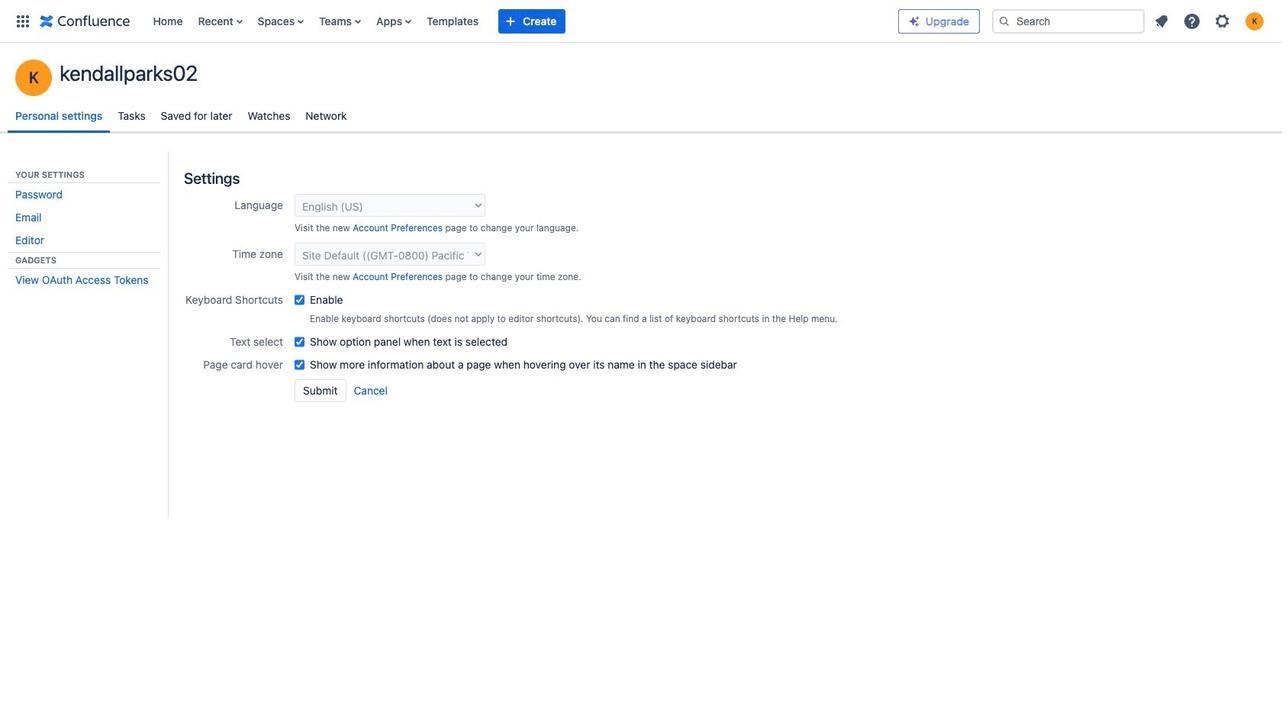 Task type: describe. For each thing, give the bounding box(es) containing it.
search image
[[999, 15, 1011, 27]]

settings icon image
[[1214, 12, 1232, 30]]

global element
[[9, 0, 899, 42]]

notification icon image
[[1153, 12, 1171, 30]]

your profile and preferences image
[[1246, 12, 1264, 30]]

premium image
[[909, 15, 921, 27]]

help icon image
[[1183, 12, 1202, 30]]



Task type: vqa. For each thing, say whether or not it's contained in the screenshot.
"SETTINGS ICON"
yes



Task type: locate. For each thing, give the bounding box(es) containing it.
confluence image
[[40, 12, 130, 30], [40, 12, 130, 30]]

banner
[[0, 0, 1283, 43]]

appswitcher icon image
[[14, 12, 32, 30]]

list for appswitcher icon
[[145, 0, 899, 42]]

0 horizontal spatial list
[[145, 0, 899, 42]]

1 horizontal spatial list
[[1148, 7, 1273, 35]]

None submit
[[295, 379, 346, 402], [353, 379, 389, 402], [295, 379, 346, 402], [353, 379, 389, 402]]

None search field
[[993, 9, 1145, 33]]

Search field
[[993, 9, 1145, 33]]

None checkbox
[[295, 334, 305, 350]]

None checkbox
[[295, 292, 305, 308], [295, 357, 305, 373], [295, 292, 305, 308], [295, 357, 305, 373]]

user icon: kendallparks02 image
[[15, 60, 52, 96]]

list for premium icon
[[1148, 7, 1273, 35]]

list
[[145, 0, 899, 42], [1148, 7, 1273, 35]]



